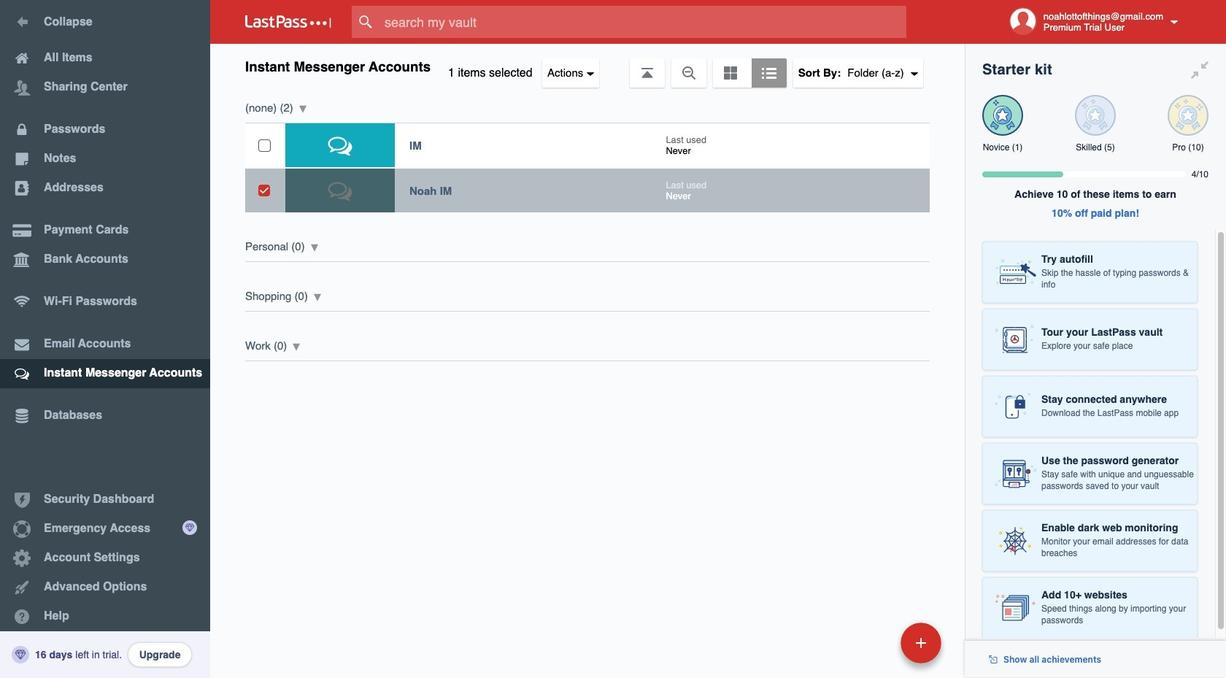 Task type: locate. For each thing, give the bounding box(es) containing it.
lastpass image
[[245, 15, 331, 28]]

new item element
[[801, 622, 947, 664]]

new item navigation
[[801, 618, 951, 678]]

vault options navigation
[[210, 44, 965, 88]]



Task type: describe. For each thing, give the bounding box(es) containing it.
main navigation navigation
[[0, 0, 210, 678]]

Search search field
[[352, 6, 935, 38]]

search my vault text field
[[352, 6, 935, 38]]



